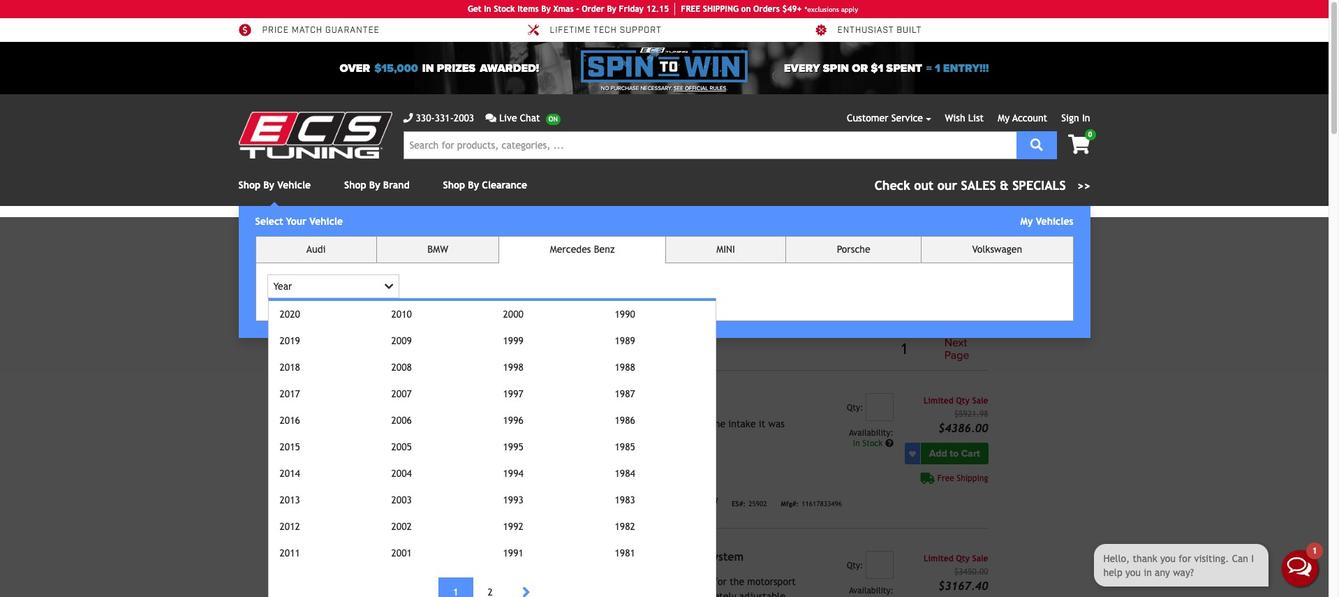 Task type: locate. For each thing, give the bounding box(es) containing it.
see official rules link
[[674, 85, 727, 93]]

the right for
[[730, 576, 745, 588]]

cart
[[962, 448, 980, 460]]

1 vertical spatial 1
[[902, 340, 907, 358]]

vehicle inside 'link'
[[428, 583, 460, 593]]

2 horizontal spatial in
[[1083, 112, 1091, 124]]

to left pick
[[901, 231, 910, 242]]

qty for $3167.40
[[956, 554, 970, 564]]

in
[[422, 61, 434, 75]]

select for select your vehicle
[[373, 583, 401, 593]]

0 horizontal spatial the
[[711, 419, 726, 430]]

0 horizontal spatial vehicle
[[677, 419, 708, 430]]

2 qty: from the top
[[847, 561, 863, 571]]

sale inside limited qty sale $3450.00 $3167.40
[[973, 554, 989, 564]]

my left vehicles
[[1021, 216, 1033, 227]]

1 horizontal spatial the
[[730, 576, 745, 588]]

1 horizontal spatial -
[[680, 591, 684, 597]]

qty for $4386.00
[[956, 396, 970, 406]]

$4386.00
[[939, 422, 989, 435]]

0 horizontal spatial in
[[484, 4, 491, 14]]

1 horizontal spatial your
[[655, 419, 674, 430]]

clearance up bmw
[[403, 226, 442, 236]]

0 vertical spatial 2003
[[454, 112, 474, 124]]

1 horizontal spatial shop
[[344, 180, 366, 191]]

0 vertical spatial availability:
[[849, 428, 894, 438]]

xmas
[[554, 4, 574, 14]]

euro csl intake
[[632, 393, 714, 406]]

1 horizontal spatial vehicle
[[940, 231, 970, 242]]

0 vertical spatial limited
[[924, 396, 954, 406]]

shop up home
[[344, 180, 366, 191]]

sale inside the limited qty sale $5921.98 $4386.00
[[973, 396, 989, 406]]

list
[[969, 112, 984, 124]]

tab list
[[255, 236, 1074, 597]]

2003 up 2002
[[391, 494, 412, 506]]

2020
[[280, 309, 300, 320]]

stock left question circle icon
[[863, 439, 883, 449]]

mercedes
[[550, 244, 591, 255]]

0 horizontal spatial my
[[998, 112, 1010, 124]]

ultimate coil over for the motorsport enthusiast - completely adjustable
[[632, 576, 796, 597]]

0 horizontal spatial select
[[255, 216, 283, 227]]

your for select
[[404, 583, 425, 593]]

Search text field
[[403, 131, 1017, 159]]

vehicle
[[277, 180, 311, 191], [310, 216, 343, 227], [352, 549, 403, 567], [428, 583, 460, 593]]

intake
[[729, 419, 756, 430]]

vehicle for shop by vehicle
[[277, 180, 311, 191]]

0 horizontal spatial page
[[376, 226, 394, 236]]

vehicle right a
[[940, 231, 970, 242]]

enthusiast
[[838, 25, 894, 36]]

0 vertical spatial in
[[484, 4, 491, 14]]

1 vertical spatial clearance
[[403, 226, 442, 236]]

es#4430806 - 32132-2 - rss+ coilover system - ultimate coil over for the motorsport enthusiast - completely adjustable - h&r - audi image
[[515, 551, 621, 597]]

0 vertical spatial page
[[376, 226, 394, 236]]

3 shop from the left
[[443, 180, 465, 191]]

select down 2001
[[373, 583, 401, 593]]

qty up $5921.98
[[956, 396, 970, 406]]

account
[[1013, 112, 1048, 124]]

no purchase necessary. see official rules .
[[601, 85, 728, 91]]

1 vertical spatial in
[[1083, 112, 1091, 124]]

wish list link
[[945, 112, 984, 124]]

1997
[[503, 388, 524, 399]]

qty inside the limited qty sale $5921.98 $4386.00
[[956, 396, 970, 406]]

1985
[[615, 441, 636, 453]]

add
[[929, 448, 948, 460]]

2008
[[391, 362, 412, 373]]

pick
[[912, 231, 930, 242]]

331-
[[435, 112, 454, 124]]

1 vertical spatial sale
[[973, 554, 989, 564]]

0 vertical spatial stock
[[494, 4, 515, 14]]

clearance
[[482, 180, 527, 191], [403, 226, 442, 236], [624, 272, 742, 302]]

porsche
[[837, 244, 871, 255]]

in right sign
[[1083, 112, 1091, 124]]

2 horizontal spatial select
[[949, 231, 974, 240]]

spent
[[887, 61, 923, 75]]

1 vertical spatial my
[[1021, 216, 1033, 227]]

qty:
[[847, 403, 863, 413], [847, 561, 863, 571]]

1 qty from the top
[[956, 396, 970, 406]]

adjustable
[[739, 591, 786, 597]]

2009
[[391, 335, 412, 346]]

select your vehicle
[[373, 583, 460, 593]]

limited up $4386.00
[[924, 396, 954, 406]]

customer
[[847, 112, 889, 124]]

0 horizontal spatial stock
[[494, 4, 515, 14]]

2011
[[280, 548, 300, 559]]

your for give
[[655, 419, 674, 430]]

live chat link
[[486, 111, 561, 126]]

enthusiast built
[[838, 25, 922, 36]]

1 vertical spatial page
[[945, 348, 970, 362]]

was
[[769, 419, 785, 430]]

brand down 2004
[[352, 486, 394, 504]]

price
[[262, 25, 289, 36]]

2 horizontal spatial shop
[[443, 180, 465, 191]]

2 shop from the left
[[344, 180, 366, 191]]

1
[[935, 61, 941, 75], [902, 340, 907, 358]]

0 horizontal spatial clearance
[[403, 226, 442, 236]]

the left intake
[[711, 419, 726, 430]]

vehicle up have
[[677, 419, 708, 430]]

1981
[[615, 548, 636, 559]]

to right add
[[950, 448, 959, 460]]

get
[[468, 4, 482, 14]]

qty up $3450.00 at bottom right
[[956, 554, 970, 564]]

0 vertical spatial 1
[[935, 61, 941, 75]]

your down 2001
[[404, 583, 425, 593]]

shop for shop by brand
[[344, 180, 366, 191]]

limited inside limited qty sale $3450.00 $3167.40
[[924, 554, 954, 564]]

select inside 'link'
[[373, 583, 401, 593]]

1 right =
[[935, 61, 941, 75]]

items
[[518, 4, 539, 14]]

1 vertical spatial availability:
[[849, 586, 894, 596]]

lifetime tech support
[[550, 25, 662, 36]]

2 horizontal spatial to
[[950, 448, 959, 460]]

live chat
[[499, 112, 540, 124]]

sign in
[[1062, 112, 1091, 124]]

select left your
[[255, 216, 283, 227]]

- down coil
[[680, 591, 684, 597]]

shopping cart image
[[1069, 135, 1091, 154]]

0 vertical spatial sale
[[973, 396, 989, 406]]

1991
[[503, 548, 524, 559]]

purchase
[[611, 85, 639, 91]]

shop up bmw
[[443, 180, 465, 191]]

1 vertical spatial select
[[949, 231, 974, 240]]

my left account
[[998, 112, 1010, 124]]

1 limited from the top
[[924, 396, 954, 406]]

please
[[822, 231, 851, 242]]

1 vertical spatial brand
[[352, 486, 394, 504]]

over
[[340, 61, 370, 75]]

2 vertical spatial in
[[853, 439, 860, 449]]

clearance down live at the left of page
[[482, 180, 527, 191]]

1 sale from the top
[[973, 396, 989, 406]]

qty
[[956, 396, 970, 406], [956, 554, 970, 564]]

in stock
[[853, 439, 886, 449]]

sale for $3167.40
[[973, 554, 989, 564]]

shop up select your vehicle
[[239, 180, 261, 191]]

1 vertical spatial qty:
[[847, 561, 863, 571]]

qty inside limited qty sale $3450.00 $3167.40
[[956, 554, 970, 564]]

page right 1 link
[[945, 348, 970, 362]]

tab list containing audi
[[255, 236, 1074, 597]]

year
[[273, 281, 292, 292]]

1 inside paginated product list navigation navigation
[[902, 340, 907, 358]]

ecs tuning 'spin to win' contest logo image
[[581, 47, 748, 82]]

2003 left comments image
[[454, 112, 474, 124]]

1 vertical spatial limited
[[924, 554, 954, 564]]

angle right image
[[522, 584, 531, 597]]

1 horizontal spatial stock
[[863, 439, 883, 449]]

1986
[[615, 415, 636, 426]]

0 horizontal spatial 2003
[[391, 494, 412, 506]]

euro
[[632, 393, 656, 406]]

in left question circle icon
[[853, 439, 860, 449]]

brand up home page link
[[383, 180, 410, 191]]

phone image
[[403, 113, 413, 123]]

- right the xmas
[[576, 4, 579, 14]]

1 vertical spatial vehicle
[[677, 419, 708, 430]]

0 vertical spatial qty:
[[847, 403, 863, 413]]

1 availability: from the top
[[849, 428, 894, 438]]

live
[[499, 112, 517, 124]]

by for shop by clearance
[[468, 180, 479, 191]]

home page link
[[352, 226, 401, 236]]

2 horizontal spatial clearance
[[624, 272, 742, 302]]

your right give
[[655, 419, 674, 430]]

0 vertical spatial select
[[255, 216, 283, 227]]

stock left items
[[494, 4, 515, 14]]

1 shop from the left
[[239, 180, 261, 191]]

1 vertical spatial the
[[730, 576, 745, 588]]

my for my account
[[998, 112, 1010, 124]]

0 vertical spatial qty
[[956, 396, 970, 406]]

2 vertical spatial select
[[373, 583, 401, 593]]

2003 inside tab list
[[391, 494, 412, 506]]

in for get
[[484, 4, 491, 14]]

shop for shop by vehicle
[[239, 180, 261, 191]]

0 horizontal spatial your
[[404, 583, 425, 593]]

1 vertical spatial -
[[680, 591, 684, 597]]

vehicle for select your vehicle
[[428, 583, 460, 593]]

volkswagen
[[973, 244, 1023, 255]]

2 sale from the top
[[973, 554, 989, 564]]

0 vertical spatial your
[[655, 419, 674, 430]]

1 vertical spatial 2003
[[391, 494, 412, 506]]

limited up '$3167.40' on the bottom right of the page
[[924, 554, 954, 564]]

1 left next
[[902, 340, 907, 358]]

mercedes benz
[[550, 244, 615, 255]]

rss+
[[632, 551, 657, 564]]

select
[[255, 216, 283, 227], [949, 231, 974, 240], [373, 583, 401, 593]]

2 qty from the top
[[956, 554, 970, 564]]

sale up $5921.98
[[973, 396, 989, 406]]

0 vertical spatial the
[[711, 419, 726, 430]]

1987
[[615, 388, 636, 399]]

2006
[[391, 415, 412, 426]]

vehicle inside give your vehicle the intake it was meant to have
[[677, 419, 708, 430]]

or
[[852, 61, 868, 75]]

to left have
[[663, 433, 672, 444]]

0 vertical spatial my
[[998, 112, 1010, 124]]

to inside give your vehicle the intake it was meant to have
[[663, 433, 672, 444]]

0 horizontal spatial shop
[[239, 180, 261, 191]]

2016
[[280, 415, 300, 426]]

limited qty sale $3450.00 $3167.40
[[924, 554, 989, 593]]

search image
[[1031, 138, 1043, 151]]

0 horizontal spatial -
[[576, 4, 579, 14]]

0 link
[[1057, 129, 1096, 156]]

page right home
[[376, 226, 394, 236]]

1 vertical spatial your
[[404, 583, 425, 593]]

availability:
[[849, 428, 894, 438], [849, 586, 894, 596]]

select right a
[[949, 231, 974, 240]]

2 limited from the top
[[924, 554, 954, 564]]

add to wish list image
[[909, 450, 916, 457]]

2 vertical spatial to
[[950, 448, 959, 460]]

sale up $3450.00 at bottom right
[[973, 554, 989, 564]]

1998
[[503, 362, 524, 373]]

completely
[[687, 591, 737, 597]]

shop for shop by clearance
[[443, 180, 465, 191]]

your inside give your vehicle the intake it was meant to have
[[655, 419, 674, 430]]

sign in link
[[1062, 112, 1091, 124]]

your inside 'link'
[[404, 583, 425, 593]]

0 vertical spatial to
[[901, 231, 910, 242]]

None number field
[[866, 393, 894, 421], [866, 551, 894, 579], [866, 393, 894, 421], [866, 551, 894, 579]]

page inside paginated product list navigation navigation
[[945, 348, 970, 362]]

clearance down mini
[[624, 272, 742, 302]]

0 horizontal spatial to
[[663, 433, 672, 444]]

vehicles
[[1036, 216, 1074, 227]]

price match guarantee link
[[239, 24, 380, 36]]

&
[[1000, 178, 1009, 193]]

1 horizontal spatial select
[[373, 583, 401, 593]]

over $15,000 in prizes
[[340, 61, 476, 75]]

1 vertical spatial to
[[663, 433, 672, 444]]

1 horizontal spatial my
[[1021, 216, 1033, 227]]

1 horizontal spatial clearance
[[482, 180, 527, 191]]

limited qty sale $5921.98 $4386.00
[[924, 396, 989, 435]]

page for home
[[376, 226, 394, 236]]

1984
[[615, 468, 636, 479]]

ping
[[720, 4, 739, 14]]

limited inside the limited qty sale $5921.98 $4386.00
[[924, 396, 954, 406]]

1 horizontal spatial page
[[945, 348, 970, 362]]

in right get
[[484, 4, 491, 14]]

page for next
[[945, 348, 970, 362]]

no
[[601, 85, 610, 91]]

0 vertical spatial clearance
[[482, 180, 527, 191]]

paginated product list navigation navigation
[[624, 335, 989, 365]]

ultimate
[[632, 576, 671, 588]]

0 horizontal spatial 1
[[902, 340, 907, 358]]

1 vertical spatial qty
[[956, 554, 970, 564]]



Task type: describe. For each thing, give the bounding box(es) containing it.
1 qty: from the top
[[847, 403, 863, 413]]

1993
[[503, 494, 524, 506]]

330-331-2003
[[416, 112, 474, 124]]

sale for $4386.00
[[973, 396, 989, 406]]

add to cart button
[[921, 443, 989, 465]]

customer service button
[[847, 111, 931, 126]]

ship
[[703, 4, 720, 14]]

tech
[[594, 25, 617, 36]]

2019
[[280, 335, 300, 346]]

'select'
[[869, 231, 899, 242]]

shop by brand link
[[344, 180, 410, 191]]

1 horizontal spatial 2003
[[454, 112, 474, 124]]

*exclusions apply link
[[805, 4, 858, 14]]

every
[[784, 61, 820, 75]]

1 horizontal spatial in
[[853, 439, 860, 449]]

1988
[[615, 362, 636, 373]]

$3450.00
[[955, 567, 989, 577]]

motorsport
[[748, 576, 796, 588]]

sales & specials
[[961, 178, 1066, 193]]

rss+ coilover system link
[[632, 551, 744, 564]]

$3167.40
[[939, 580, 989, 593]]

question circle image
[[886, 439, 894, 448]]

0 vertical spatial brand
[[383, 180, 410, 191]]

2010
[[391, 309, 412, 320]]

comments image
[[486, 113, 497, 123]]

select for 'select' link
[[949, 231, 974, 240]]

benz
[[594, 244, 615, 255]]

1 vertical spatial stock
[[863, 439, 883, 449]]

1 horizontal spatial to
[[901, 231, 910, 242]]

my for my vehicles
[[1021, 216, 1033, 227]]

euro csl intake link
[[632, 393, 714, 406]]

add to cart
[[929, 448, 980, 460]]

0 vertical spatial -
[[576, 4, 579, 14]]

shop by vehicle link
[[239, 180, 311, 191]]

home page
[[352, 226, 394, 236]]

shop by clearance
[[443, 180, 527, 191]]

tap
[[853, 231, 867, 242]]

apply
[[842, 5, 858, 13]]

every spin or $1 spent = 1 entry!!!
[[784, 61, 989, 75]]

to inside add to cart button
[[950, 448, 959, 460]]

0 vertical spatial vehicle
[[940, 231, 970, 242]]

your
[[286, 216, 307, 227]]

shop by vehicle
[[239, 180, 311, 191]]

1992
[[503, 521, 524, 532]]

the inside give your vehicle the intake it was meant to have
[[711, 419, 726, 430]]

give
[[632, 419, 652, 430]]

by for shop by brand
[[369, 180, 380, 191]]

lifetime
[[550, 25, 591, 36]]

my account link
[[998, 112, 1048, 124]]

2 vertical spatial clearance
[[624, 272, 742, 302]]

give your vehicle the intake it was meant to have
[[632, 419, 785, 444]]

2005
[[391, 441, 412, 453]]

official
[[685, 85, 709, 91]]

entry!!!
[[943, 61, 989, 75]]

2015
[[280, 441, 300, 453]]

select your vehicle
[[255, 216, 343, 227]]

2001
[[391, 548, 412, 559]]

select for select your vehicle
[[255, 216, 283, 227]]

necessary.
[[641, 85, 673, 91]]

$49+
[[783, 4, 802, 14]]

free ship ping on orders $49+ *exclusions apply
[[681, 4, 858, 14]]

limited for $3167.40
[[924, 554, 954, 564]]

330-331-2003 link
[[403, 111, 474, 126]]

=
[[927, 61, 932, 75]]

meant
[[632, 433, 660, 444]]

select link
[[949, 231, 974, 240]]

by for shop by vehicle
[[263, 180, 275, 191]]

1983
[[615, 494, 636, 506]]

11617833496
[[802, 500, 842, 508]]

order
[[582, 4, 605, 14]]

the inside ultimate coil over for the motorsport enthusiast - completely adjustable
[[730, 576, 745, 588]]

my account
[[998, 112, 1048, 124]]

wish
[[945, 112, 966, 124]]

genuine european bmw - corporate logo image
[[656, 498, 718, 507]]

2018
[[280, 362, 300, 373]]

system
[[707, 551, 744, 564]]

2 availability: from the top
[[849, 586, 894, 596]]

free shipping
[[938, 474, 989, 483]]

es#25902 - 11617833496 - euro csl intake - give your vehicle the intake it was meant to have - genuine european bmw - bmw image
[[515, 393, 621, 473]]

1989
[[615, 335, 636, 346]]

*exclusions
[[805, 5, 839, 13]]

it
[[759, 419, 766, 430]]

vehicle for select your vehicle
[[310, 216, 343, 227]]

friday
[[619, 4, 644, 14]]

ecs tuning image
[[239, 112, 392, 159]]

please tap 'select' to pick a vehicle
[[822, 231, 970, 242]]

a
[[932, 231, 938, 242]]

1999
[[503, 335, 524, 346]]

get in stock items by xmas - order by friday 12.15
[[468, 4, 669, 14]]

rss+ coilover system
[[632, 551, 744, 564]]

price match guarantee
[[262, 25, 380, 36]]

330-
[[416, 112, 435, 124]]

1995
[[503, 441, 524, 453]]

in for sign
[[1083, 112, 1091, 124]]

coil
[[674, 576, 689, 588]]

sign
[[1062, 112, 1080, 124]]

- inside ultimate coil over for the motorsport enthusiast - completely adjustable
[[680, 591, 684, 597]]

spin
[[823, 61, 849, 75]]

select your vehicle link
[[352, 575, 481, 597]]

2017
[[280, 388, 300, 399]]

free
[[681, 4, 701, 14]]

enthusiast
[[632, 591, 677, 597]]

limited for $4386.00
[[924, 396, 954, 406]]

shop by brand
[[344, 180, 410, 191]]

over
[[692, 576, 711, 588]]

home
[[352, 226, 374, 236]]

on
[[741, 4, 751, 14]]

service
[[892, 112, 923, 124]]

brand:
[[632, 500, 654, 508]]

1 horizontal spatial 1
[[935, 61, 941, 75]]

customer service
[[847, 112, 923, 124]]

mfg#: 11617833496
[[781, 500, 842, 508]]



Task type: vqa. For each thing, say whether or not it's contained in the screenshot.


